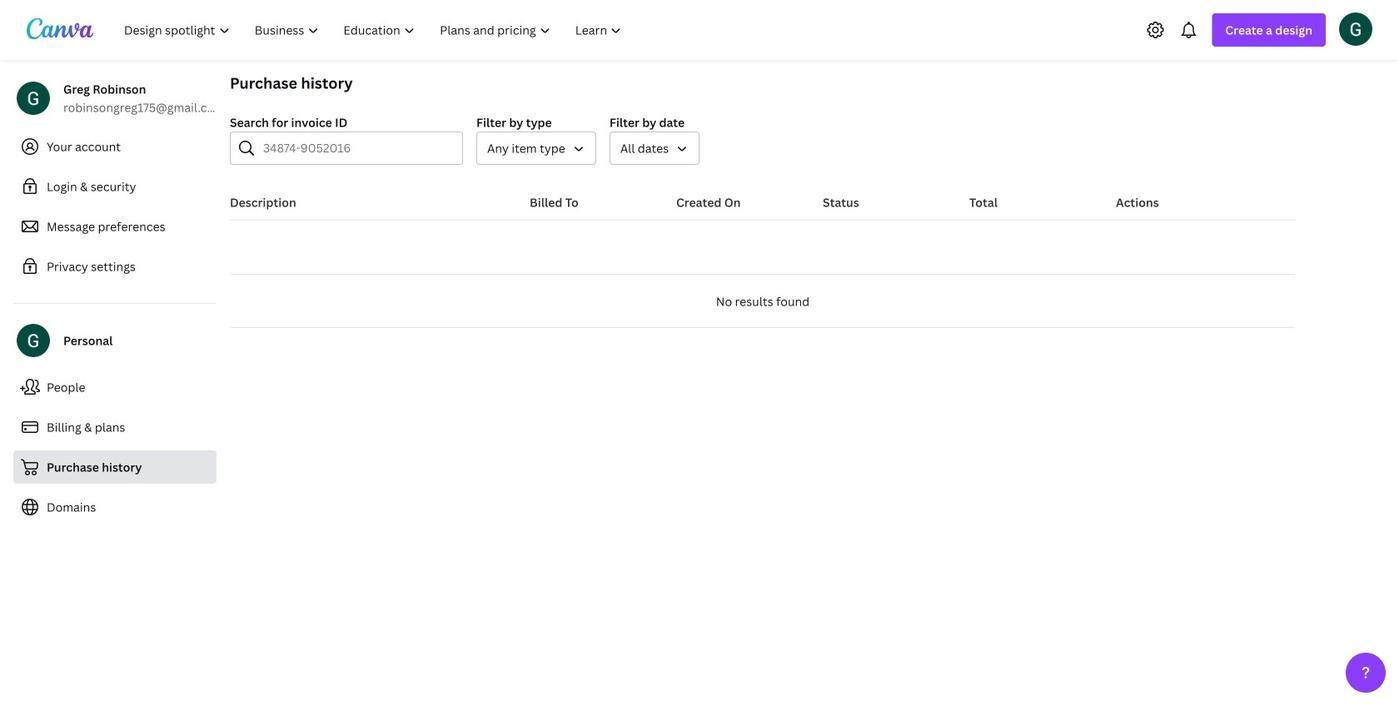 Task type: vqa. For each thing, say whether or not it's contained in the screenshot.
the rightmost the pink rectangle IMAGE
no



Task type: describe. For each thing, give the bounding box(es) containing it.
greg robinson image
[[1339, 12, 1373, 46]]

top level navigation element
[[113, 13, 636, 47]]



Task type: locate. For each thing, give the bounding box(es) containing it.
None button
[[476, 132, 596, 165], [610, 132, 700, 165], [476, 132, 596, 165], [610, 132, 700, 165]]

34874-9052016 text field
[[263, 132, 452, 164]]



